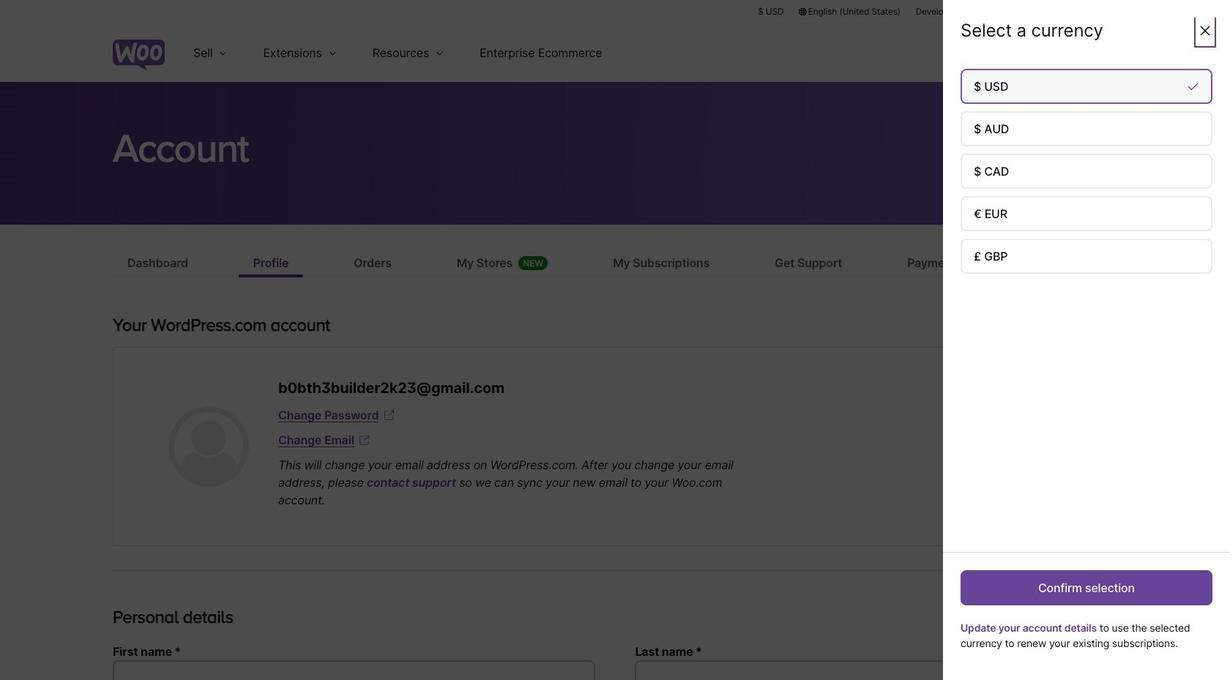 Task type: locate. For each thing, give the bounding box(es) containing it.
external link image
[[382, 408, 397, 423]]

external link image
[[357, 433, 372, 448]]

None text field
[[635, 661, 1118, 681]]

close selector image
[[1199, 23, 1213, 38]]

gravatar image image
[[168, 407, 249, 487]]

search image
[[1057, 41, 1081, 64]]

None text field
[[113, 661, 595, 681]]



Task type: describe. For each thing, give the bounding box(es) containing it.
open account menu image
[[1095, 41, 1118, 64]]

service navigation menu element
[[1031, 29, 1118, 77]]



Task type: vqa. For each thing, say whether or not it's contained in the screenshot.
CHECK "icon"
no



